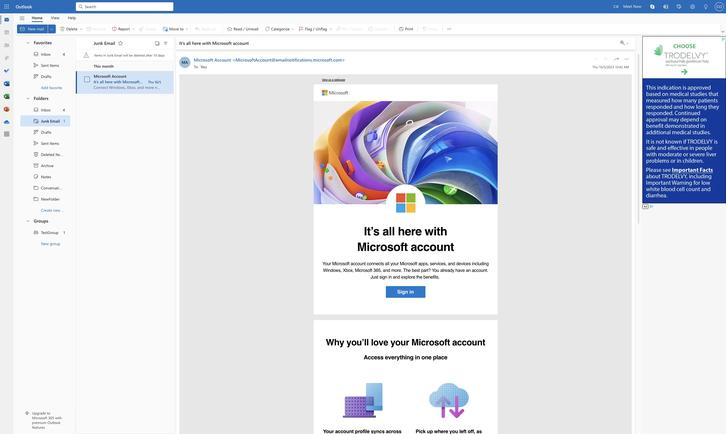 Task type: describe. For each thing, give the bounding box(es) containing it.
 new mail
[[20, 26, 44, 32]]

various microsoft app logos. image
[[314, 101, 498, 213]]

microsoft up one
[[411, 337, 450, 348]]

 drafts for add favorite
[[33, 74, 51, 79]]

access
[[364, 354, 384, 361]]

 inside " delete "
[[79, 27, 83, 31]]

 button for 
[[131, 25, 136, 33]]

 inside favorites tree item
[[26, 40, 30, 45]]

thu for thu 10/5/2023 10:42 am
[[593, 65, 598, 69]]

new group tree item
[[20, 238, 70, 249]]

folders
[[34, 95, 48, 101]]

0 vertical spatial and
[[448, 262, 455, 267]]

unflag
[[316, 26, 327, 31]]

thu for thu 10/5
[[148, 80, 154, 84]]

view button
[[47, 13, 63, 22]]

none text field inside application
[[194, 63, 589, 70]]


[[33, 118, 39, 124]]

all inside "your microsoft account connects all your microsoft apps, services, and devices including windows, xbox, microsoft 365, and more. the best part? you already have an account. just sign in and explore the benefits."
[[385, 262, 389, 267]]

 testgroup
[[33, 230, 58, 235]]

 button
[[673, 0, 686, 14]]

microsoft up you popup button
[[194, 57, 213, 63]]

days
[[158, 53, 165, 57]]

heading for 'icon of cloud and download arrows.'
[[408, 429, 489, 435]]

 button for 
[[48, 25, 56, 33]]

set your advertising preferences image
[[650, 204, 654, 209]]

 tree item for sent items
[[20, 104, 70, 115]]

delete
[[66, 26, 77, 31]]

 for  popup button
[[447, 26, 452, 32]]

 tree item
[[20, 149, 70, 160]]

deleted
[[41, 152, 54, 157]]

new group
[[41, 241, 60, 246]]

thu 10/5/2023 10:42 am
[[593, 65, 629, 69]]

 tree item
[[20, 115, 70, 127]]

to inside upgrade to microsoft 365 with premium outlook features
[[47, 411, 50, 416]]

outlook link
[[16, 0, 32, 13]]

 for  conversation history
[[33, 185, 39, 191]]

 button
[[444, 23, 455, 35]]

favorites tree
[[20, 35, 70, 93]]

onedrive image
[[4, 120, 9, 125]]

2  tree item from the top
[[20, 194, 70, 205]]


[[155, 41, 160, 46]]

1 vertical spatial junk
[[107, 53, 114, 57]]

2  tree item from the top
[[20, 138, 70, 149]]

 button
[[721, 29, 726, 35]]

groups
[[34, 218, 48, 224]]

 categorize 
[[265, 26, 295, 32]]

account for microsoft account
[[112, 74, 126, 79]]

sign
[[397, 289, 408, 295]]

 move to 
[[163, 26, 189, 32]]

files image
[[4, 56, 9, 61]]

drafts for add favorite
[[41, 74, 51, 79]]

view for view
[[51, 15, 59, 20]]

you inside text field
[[201, 64, 207, 69]]

thu 10/5
[[148, 80, 161, 84]]


[[112, 26, 117, 32]]

 
[[621, 41, 629, 45]]

view as a webpage
[[322, 78, 345, 81]]

with inside upgrade to microsoft 365 with premium outlook features
[[55, 416, 62, 421]]

in right sign
[[410, 289, 414, 295]]

calendar image
[[4, 30, 9, 35]]

move
[[169, 26, 179, 31]]

with inside the it's all here with microsoft account
[[425, 225, 447, 238]]

message list section
[[76, 36, 173, 434]]

archive
[[41, 163, 54, 168]]

testgroup
[[41, 230, 58, 235]]

excel image
[[4, 94, 9, 100]]

 sent items for 1st  tree item from the bottom of the page
[[33, 141, 59, 146]]

you button
[[200, 64, 208, 70]]

print
[[405, 26, 413, 31]]

to inside  move to 
[[180, 26, 184, 31]]

 for  delete 
[[60, 26, 65, 32]]

left-rail-appbar navigation
[[1, 13, 12, 129]]

apps,
[[418, 262, 429, 267]]

365
[[48, 416, 54, 421]]

 drafts for sent items
[[33, 129, 51, 135]]

report
[[118, 26, 130, 31]]

new
[[53, 208, 60, 213]]

 button
[[116, 39, 125, 48]]

webpage
[[334, 78, 345, 81]]

in inside message list section
[[103, 53, 106, 57]]

1 horizontal spatial it's all here with microsoft account
[[179, 40, 249, 46]]

email inside  junk email
[[50, 118, 60, 124]]

 inbox for sent items
[[33, 107, 51, 113]]

features
[[32, 425, 45, 430]]

 inside  flag / unflag 
[[329, 27, 332, 31]]

access everything in one place
[[364, 354, 448, 361]]

add favorite tree item
[[20, 82, 70, 93]]

favorite
[[49, 85, 62, 90]]

ma button
[[179, 57, 190, 68]]

Search for email, meetings, files and more. field
[[84, 3, 170, 9]]

to do image
[[4, 68, 9, 74]]

4 for sent items
[[63, 107, 65, 113]]

this month heading
[[76, 61, 173, 71]]

heading for icon of various devices.
[[322, 429, 403, 435]]


[[118, 40, 123, 46]]

items inside favorites tree
[[50, 63, 59, 68]]


[[163, 26, 168, 32]]


[[399, 26, 404, 32]]


[[33, 163, 39, 168]]

 junk email
[[33, 118, 60, 124]]

month
[[102, 63, 114, 69]]


[[614, 4, 618, 9]]

select a message image
[[84, 77, 90, 82]]

create new folder
[[41, 208, 71, 213]]

meet
[[623, 4, 632, 9]]

/ for 
[[243, 26, 245, 31]]

upgrade
[[32, 411, 46, 416]]

 button for folders
[[23, 93, 33, 103]]


[[227, 26, 233, 32]]

1  tree item from the top
[[20, 182, 77, 194]]

microsoft account
[[94, 74, 126, 79]]

10/5/2023
[[599, 65, 614, 69]]

outlook banner
[[0, 0, 726, 14]]

 button for favorites
[[23, 37, 33, 48]]

365,
[[374, 268, 382, 273]]

sent inside "tree"
[[41, 141, 49, 146]]

outlook inside 'banner'
[[16, 4, 32, 9]]

have
[[456, 268, 465, 273]]

will
[[123, 53, 128, 57]]

 sent items for second  tree item from the bottom
[[33, 62, 59, 68]]

all inside message list list box
[[100, 79, 104, 85]]

already
[[440, 268, 454, 273]]

read
[[234, 26, 242, 31]]

place
[[433, 354, 448, 361]]

favorites tree item
[[20, 37, 70, 49]]

microsoft down this month
[[94, 74, 111, 79]]


[[664, 4, 668, 9]]

access everything in one place heading
[[322, 354, 489, 362]]

 inside favorites tree
[[33, 62, 39, 68]]

microsoft up connects on the right
[[357, 241, 408, 254]]

 button
[[622, 55, 631, 64]]

now
[[633, 4, 641, 9]]

message list list box
[[76, 61, 173, 434]]

icon of cloud and download arrows. image
[[408, 378, 489, 423]]

your inside heading
[[391, 337, 409, 348]]

connects
[[367, 262, 384, 267]]

sent inside favorites tree
[[41, 63, 49, 68]]


[[691, 4, 695, 9]]

<microsoftaccount@emailnotifications.microsoft.com>
[[232, 57, 345, 63]]

upgrade to microsoft 365 with premium outlook features
[[32, 411, 62, 430]]

heading containing it's all here with microsoft account
[[322, 224, 489, 255]]

 button
[[612, 55, 621, 64]]

10
[[153, 53, 157, 57]]

be
[[129, 53, 133, 57]]


[[614, 56, 619, 62]]

xbox,
[[343, 268, 354, 273]]

home
[[32, 15, 43, 20]]

junk inside junk email 
[[94, 40, 103, 46]]

 inside  report 
[[132, 27, 135, 31]]


[[33, 230, 39, 235]]

home button
[[28, 13, 47, 22]]

items in junk email will be deleted after 10 days
[[94, 53, 165, 57]]

 inside folders tree item
[[26, 96, 30, 101]]

1 vertical spatial email
[[114, 53, 122, 57]]

 delete 
[[60, 26, 83, 32]]

microsoft down 
[[212, 40, 232, 46]]

favorites
[[34, 40, 52, 45]]

2 vertical spatial it's
[[364, 225, 380, 238]]

more.
[[391, 268, 402, 273]]

an
[[466, 268, 471, 273]]



Task type: locate. For each thing, give the bounding box(es) containing it.
in left one
[[415, 354, 420, 361]]


[[33, 74, 39, 79], [33, 129, 39, 135]]

drafts inside favorites tree
[[41, 74, 51, 79]]

 inbox down folders
[[33, 107, 51, 113]]

1 your from the top
[[391, 262, 399, 267]]

with inside message list list box
[[114, 79, 121, 85]]

explore
[[401, 275, 415, 280]]

 sent items up "" tree item
[[33, 141, 59, 146]]

 left 'groups'
[[26, 219, 30, 223]]

0 vertical spatial  inbox
[[33, 51, 51, 57]]

0 vertical spatial  sent items
[[33, 62, 59, 68]]

0 vertical spatial 
[[33, 185, 39, 191]]

people image
[[4, 43, 9, 48]]

 up the 
[[33, 107, 39, 113]]

 for sent items
[[33, 107, 39, 113]]

 tree item
[[20, 160, 70, 171]]

 button
[[686, 0, 699, 14]]

1 vertical spatial  button
[[23, 93, 33, 103]]

1  tree item from the top
[[20, 71, 70, 82]]

0 horizontal spatial  button
[[48, 25, 56, 33]]


[[677, 4, 682, 9]]

icon of various devices. image
[[322, 378, 403, 423]]

your
[[391, 262, 399, 267], [391, 337, 409, 348]]

1 vertical spatial it's all here with microsoft account
[[94, 79, 155, 85]]

ad
[[644, 205, 647, 209]]

2  drafts from the top
[[33, 129, 51, 135]]


[[20, 26, 25, 32]]

microsoft account <microsoftaccount@emailnotifications.microsoft.com>
[[194, 57, 345, 63]]

thu left 10/5
[[148, 80, 154, 84]]

tab list containing home
[[28, 13, 80, 22]]

 down the 
[[33, 129, 39, 135]]

word image
[[4, 81, 9, 87]]


[[704, 4, 708, 9]]

 down favorites
[[33, 51, 39, 57]]

 drafts inside "tree"
[[33, 129, 51, 135]]

0 vertical spatial to
[[180, 26, 184, 31]]

 drafts
[[33, 74, 51, 79], [33, 129, 51, 135]]

email
[[104, 40, 115, 46], [114, 53, 122, 57], [50, 118, 60, 124]]

 for sent items
[[33, 129, 39, 135]]

inbox for sent items
[[41, 107, 51, 113]]

 drafts down  'tree item'
[[33, 129, 51, 135]]


[[722, 30, 725, 33]]

 right "report"
[[132, 27, 135, 31]]

 tree item down  junk email
[[20, 127, 70, 138]]

1 right  junk email
[[64, 118, 65, 124]]

1 vertical spatial outlook
[[47, 421, 60, 425]]

 button for 
[[329, 25, 333, 33]]

 tree item for add favorite
[[20, 49, 70, 60]]

help
[[68, 15, 76, 20]]

1 vertical spatial thu
[[148, 80, 154, 84]]

1 1 from the top
[[64, 118, 65, 124]]

 up add favorite tree item
[[33, 74, 39, 79]]

you down services,
[[432, 268, 439, 273]]

1 inbox from the top
[[41, 51, 51, 57]]

inbox for add favorite
[[41, 51, 51, 57]]

view for view as a webpage
[[322, 78, 328, 81]]

2  from the top
[[33, 107, 39, 113]]

ma
[[182, 60, 188, 65]]

email left will
[[114, 53, 122, 57]]

more apps image
[[4, 132, 9, 137]]

0 vertical spatial email
[[104, 40, 115, 46]]

1 vertical spatial drafts
[[41, 130, 51, 135]]

1 vertical spatial account
[[112, 74, 126, 79]]

drafts inside "tree"
[[41, 130, 51, 135]]

2  sent items from the top
[[33, 141, 59, 146]]

 button inside groups tree item
[[23, 216, 33, 226]]

1 vertical spatial 
[[33, 141, 39, 146]]

1 inside  'tree item'
[[64, 118, 65, 124]]

 drafts up add on the left top of the page
[[33, 74, 51, 79]]

tree
[[20, 104, 77, 216]]

 left delete
[[60, 26, 65, 32]]

inbox down folders tree item
[[41, 107, 51, 113]]

1 horizontal spatial view
[[322, 78, 328, 81]]

1 horizontal spatial 
[[624, 56, 629, 62]]

2 4 from the top
[[63, 107, 65, 113]]

 button left folders
[[23, 93, 33, 103]]

mail image
[[4, 17, 9, 23]]

0 vertical spatial 
[[33, 51, 39, 57]]

 notes
[[33, 174, 51, 180]]

create new folder tree item
[[20, 205, 71, 216]]

1 4 from the top
[[63, 51, 65, 57]]

view left help
[[51, 15, 59, 20]]

/ right flag
[[313, 26, 315, 31]]

 sent items inside "tree"
[[33, 141, 59, 146]]

 archive
[[33, 163, 54, 168]]

items inside  deleted items
[[55, 152, 65, 157]]

2  tree item from the top
[[20, 104, 70, 115]]

2 horizontal spatial junk
[[107, 53, 114, 57]]

1 vertical spatial here
[[105, 79, 113, 85]]

one
[[422, 354, 432, 361]]

2 horizontal spatial it's all here with microsoft account
[[357, 225, 454, 254]]

0 vertical spatial your
[[391, 262, 399, 267]]

 down 
[[33, 185, 39, 191]]

/ inside  read / unread
[[243, 26, 245, 31]]

0 vertical spatial 4
[[63, 51, 65, 57]]

and up already
[[448, 262, 455, 267]]

1 vertical spatial  sent items
[[33, 141, 59, 146]]

1 horizontal spatial it's
[[179, 40, 185, 46]]

 right mail
[[50, 27, 54, 31]]

Select a message checkbox
[[83, 75, 94, 84]]

to right 'upgrade'
[[47, 411, 50, 416]]

junk down move & delete group
[[94, 40, 103, 46]]

 deleted items
[[33, 152, 65, 157]]

 tree item up create
[[20, 194, 70, 205]]

0 vertical spatial  tree item
[[20, 49, 70, 60]]

1 for 
[[64, 118, 65, 124]]


[[84, 52, 89, 58]]

0 horizontal spatial you
[[201, 64, 207, 69]]

 inside " categorize "
[[291, 27, 295, 31]]

 inside tree item
[[33, 152, 39, 157]]

1 vertical spatial sent
[[41, 141, 49, 146]]

1  button from the left
[[79, 25, 83, 33]]

in right the 'sign' on the bottom of the page
[[389, 275, 392, 280]]

 button inside folders tree item
[[23, 93, 33, 103]]

 inside favorites tree
[[33, 51, 39, 57]]

2 / from the left
[[313, 26, 315, 31]]

 for  dropdown button
[[624, 56, 629, 62]]

devices
[[456, 262, 471, 267]]

sent up "" tree item
[[41, 141, 49, 146]]

 inside  
[[626, 42, 629, 45]]

2 horizontal spatial and
[[448, 262, 455, 267]]

4 inside favorites tree
[[63, 51, 65, 57]]

/ for 
[[313, 26, 315, 31]]

newfolder
[[41, 196, 60, 202]]

here inside message list list box
[[105, 79, 113, 85]]

2 drafts from the top
[[41, 130, 51, 135]]

thu inside message list list box
[[148, 80, 154, 84]]

2  from the top
[[33, 129, 39, 135]]

1 vertical spatial 
[[33, 107, 39, 113]]

powerpoint image
[[4, 107, 9, 112]]

2 vertical spatial  button
[[23, 216, 33, 226]]

2  tree item from the top
[[20, 127, 70, 138]]

 right 
[[626, 42, 629, 45]]

1  from the top
[[33, 74, 39, 79]]

4 for add favorite
[[63, 51, 65, 57]]

it's all here with microsoft account inside heading
[[357, 225, 454, 254]]

microsoft account image
[[179, 57, 190, 68]]

 left newfolder
[[33, 196, 39, 202]]

 inside popup button
[[447, 26, 452, 32]]

 for  deleted items
[[33, 152, 39, 157]]

categorize
[[271, 26, 290, 31]]

 inbox
[[33, 51, 51, 57], [33, 107, 51, 113]]

2 vertical spatial email
[[50, 118, 60, 124]]

junk
[[94, 40, 103, 46], [107, 53, 114, 57], [41, 118, 49, 124]]

1 horizontal spatial junk
[[94, 40, 103, 46]]

it's inside message list list box
[[94, 79, 99, 85]]

 button
[[23, 37, 33, 48], [23, 93, 33, 103], [23, 216, 33, 226]]

1 vertical spatial 
[[33, 152, 39, 157]]

sent up add on the left top of the page
[[41, 63, 49, 68]]

 button left 'groups'
[[23, 216, 33, 226]]

 button
[[16, 14, 28, 23]]

1 vertical spatial inbox
[[41, 107, 51, 113]]

0 vertical spatial  button
[[23, 37, 33, 48]]

new left group
[[41, 241, 49, 246]]

0 vertical spatial junk
[[94, 40, 103, 46]]

2 1 from the top
[[63, 230, 65, 235]]

 button
[[48, 25, 56, 33], [131, 25, 136, 33]]

1 sent from the top
[[41, 63, 49, 68]]

0 vertical spatial sent
[[41, 63, 49, 68]]


[[650, 4, 655, 9]]

0 vertical spatial thu
[[593, 65, 598, 69]]

0 horizontal spatial it's all here with microsoft account
[[94, 79, 155, 85]]

4 up  'tree item'
[[63, 107, 65, 113]]

 inbox inside "tree"
[[33, 107, 51, 113]]

new left mail
[[28, 26, 36, 31]]

1 horizontal spatial thu
[[593, 65, 598, 69]]


[[298, 26, 304, 32]]

2 vertical spatial here
[[398, 225, 422, 238]]

your microsoft account connects all your microsoft apps, services, and devices including windows, xbox, microsoft 365, and more. the best part? you already have an account. just sign in and explore the benefits.
[[322, 262, 489, 280]]

groups tree item
[[20, 216, 70, 227]]

0 vertical spatial view
[[51, 15, 59, 20]]

0 vertical spatial  drafts
[[33, 74, 51, 79]]

 button
[[646, 0, 659, 13]]

to right move
[[180, 26, 184, 31]]

outlook right premium at the left of page
[[47, 421, 60, 425]]

 tree item
[[20, 171, 70, 182]]

0 vertical spatial you
[[201, 64, 207, 69]]

why you'll love your microsoft account
[[326, 337, 485, 348]]

2  button from the left
[[329, 25, 333, 33]]

in inside "your microsoft account connects all your microsoft apps, services, and devices including windows, xbox, microsoft 365, and more. the best part? you already have an account. just sign in and explore the benefits."
[[389, 275, 392, 280]]

 down favorites
[[33, 62, 39, 68]]

 tree item up deleted
[[20, 138, 70, 149]]

0 vertical spatial here
[[192, 40, 201, 46]]

application
[[0, 0, 726, 435]]

thu left 10/5/2023
[[593, 65, 598, 69]]

tags group
[[224, 23, 393, 35]]

0 horizontal spatial account
[[112, 74, 126, 79]]

 left folders
[[26, 96, 30, 101]]

email inside junk email 
[[104, 40, 115, 46]]

 search field
[[76, 0, 173, 13]]

 button right "report"
[[131, 25, 136, 33]]


[[265, 26, 270, 32]]

1 vertical spatial 
[[33, 129, 39, 135]]

microsoft up the
[[400, 262, 417, 267]]

2 inbox from the top
[[41, 107, 51, 113]]

/ inside  flag / unflag 
[[313, 26, 315, 31]]

junk email heading
[[86, 37, 125, 49]]

0 vertical spatial 
[[60, 26, 65, 32]]

1 horizontal spatial here
[[192, 40, 201, 46]]

1  from the top
[[33, 62, 39, 68]]

2 horizontal spatial here
[[398, 225, 422, 238]]

microsoft up features
[[32, 416, 47, 421]]

new
[[28, 26, 36, 31], [41, 241, 49, 246]]

here inside the it's all here with microsoft account
[[398, 225, 422, 238]]

0 horizontal spatial to
[[47, 411, 50, 416]]

 tree item down favorites
[[20, 49, 70, 60]]

0 vertical spatial account
[[214, 57, 231, 63]]

outlook up 
[[16, 4, 32, 9]]

 button for groups
[[23, 216, 33, 226]]

 read / unread
[[227, 26, 258, 32]]

1 vertical spatial 
[[33, 196, 39, 202]]

microsoft
[[212, 40, 232, 46], [194, 57, 213, 63], [94, 74, 111, 79], [123, 79, 140, 85], [357, 241, 408, 254], [332, 262, 350, 267], [400, 262, 417, 267], [355, 268, 372, 273], [411, 337, 450, 348], [32, 416, 47, 421]]

in inside heading
[[415, 354, 420, 361]]

 tree item for sent items
[[20, 127, 70, 138]]

 for add favorite
[[33, 51, 39, 57]]

 inbox down favorites
[[33, 51, 51, 57]]

your inside "your microsoft account connects all your microsoft apps, services, and devices including windows, xbox, microsoft 365, and more. the best part? you already have an account. just sign in and explore the benefits."
[[391, 262, 399, 267]]

junk inside  junk email
[[41, 118, 49, 124]]

you'll
[[347, 337, 369, 348]]

microsoft inside upgrade to microsoft 365 with premium outlook features
[[32, 416, 47, 421]]

0 horizontal spatial outlook
[[16, 4, 32, 9]]

1 horizontal spatial /
[[313, 26, 315, 31]]

1 horizontal spatial new
[[41, 241, 49, 246]]

 tree item
[[20, 49, 70, 60], [20, 104, 70, 115]]

2 sent from the top
[[41, 141, 49, 146]]

your up more.
[[391, 262, 399, 267]]

1 vertical spatial and
[[383, 268, 390, 273]]

tab list
[[28, 13, 80, 22]]

1  drafts from the top
[[33, 74, 51, 79]]

1 inside  tree item
[[63, 230, 65, 235]]

 button down  new mail
[[23, 37, 33, 48]]

 tree item
[[20, 182, 77, 194], [20, 194, 70, 205]]

tree containing 
[[20, 104, 77, 216]]

0 horizontal spatial /
[[243, 26, 245, 31]]

view inside view button
[[51, 15, 59, 20]]

1 vertical spatial  tree item
[[20, 104, 70, 115]]

outlook inside upgrade to microsoft 365 with premium outlook features
[[47, 421, 60, 425]]

this month
[[94, 63, 114, 69]]

0 vertical spatial 
[[33, 74, 39, 79]]

part?
[[421, 268, 431, 273]]

microsoft up just
[[355, 268, 372, 273]]

 button right mail
[[48, 25, 56, 33]]

2  inbox from the top
[[33, 107, 51, 113]]

with
[[202, 40, 211, 46], [114, 79, 121, 85], [425, 225, 447, 238], [55, 416, 62, 421]]

and down more.
[[393, 275, 400, 280]]

 inside  move to 
[[185, 27, 189, 31]]

 inside "tree"
[[33, 129, 39, 135]]

services,
[[430, 262, 447, 267]]

drafts down  junk email
[[41, 130, 51, 135]]

sign
[[380, 275, 387, 280]]

0 horizontal spatial 
[[33, 152, 39, 157]]

items right deleted
[[55, 152, 65, 157]]

items up this
[[94, 53, 102, 57]]

0 vertical spatial it's all here with microsoft account
[[179, 40, 249, 46]]

 flag / unflag 
[[298, 26, 332, 32]]

folders tree item
[[20, 93, 70, 104]]

it's all here with microsoft account
[[179, 40, 249, 46], [94, 79, 155, 85], [357, 225, 454, 254]]

 tree item for add favorite
[[20, 71, 70, 82]]

 inside "tree"
[[33, 107, 39, 113]]

inbox inside favorites tree
[[41, 51, 51, 57]]

 inside groups tree item
[[26, 219, 30, 223]]

1 horizontal spatial and
[[393, 275, 400, 280]]

0 horizontal spatial  button
[[79, 25, 83, 33]]

 right unflag
[[329, 27, 332, 31]]

 button
[[161, 39, 170, 47]]

account inside message list list box
[[141, 79, 155, 85]]

0 vertical spatial 1
[[64, 118, 65, 124]]

new inside tree item
[[41, 241, 49, 246]]

 button right unflag
[[329, 25, 333, 33]]

view left as
[[322, 78, 328, 81]]

2  button from the left
[[131, 25, 136, 33]]

it's
[[179, 40, 185, 46], [94, 79, 99, 85], [364, 225, 380, 238]]

items inside message list section
[[94, 53, 102, 57]]

you inside "your microsoft account connects all your microsoft apps, services, and devices including windows, xbox, microsoft 365, and more. the best part? you already have an account. just sign in and explore the benefits."
[[432, 268, 439, 273]]

 tree item up newfolder
[[20, 182, 77, 194]]

 tree item
[[20, 71, 70, 82], [20, 127, 70, 138]]

 inbox for add favorite
[[33, 51, 51, 57]]

items
[[94, 53, 102, 57], [50, 63, 59, 68], [50, 141, 59, 146], [55, 152, 65, 157]]

application containing it's all here with microsoft account
[[0, 0, 726, 435]]

 inside " delete "
[[60, 26, 65, 32]]

drafts
[[41, 74, 51, 79], [41, 130, 51, 135]]

1 horizontal spatial account
[[214, 57, 231, 63]]

account inside "your microsoft account connects all your microsoft apps, services, and devices including windows, xbox, microsoft 365, and more. the best part? you already have an account. just sign in and explore the benefits."
[[351, 262, 366, 267]]

group
[[50, 241, 60, 246]]

0 vertical spatial  tree item
[[20, 60, 70, 71]]

new inside  new mail
[[28, 26, 36, 31]]

none text field containing to:
[[194, 63, 589, 70]]

microsoft down this month "heading"
[[123, 79, 140, 85]]

 button
[[153, 39, 161, 47]]

view
[[51, 15, 59, 20], [322, 78, 328, 81]]

0 horizontal spatial new
[[28, 26, 36, 31]]

why
[[326, 337, 344, 348]]

items up favorite at the top left
[[50, 63, 59, 68]]

0 horizontal spatial here
[[105, 79, 113, 85]]

 newfolder
[[33, 196, 60, 202]]

 button inside move & delete group
[[79, 25, 83, 33]]

0 horizontal spatial and
[[383, 268, 390, 273]]

 tree item up  junk email
[[20, 104, 70, 115]]

 for  newfolder
[[33, 196, 39, 202]]

your up everything
[[391, 337, 409, 348]]

0 vertical spatial outlook
[[16, 4, 32, 9]]

 down  new mail
[[26, 40, 30, 45]]

 button for 
[[79, 25, 83, 33]]

1 right testgroup
[[63, 230, 65, 235]]

as
[[328, 78, 331, 81]]

you right to:
[[201, 64, 207, 69]]

account inside the it's all here with microsoft account
[[411, 241, 454, 254]]

2  button from the top
[[23, 93, 33, 103]]

 tree item
[[20, 60, 70, 71], [20, 138, 70, 149]]

4 down favorites tree item
[[63, 51, 65, 57]]

2 vertical spatial junk
[[41, 118, 49, 124]]

1 horizontal spatial  button
[[131, 25, 136, 33]]

10/5
[[155, 80, 161, 84]]


[[50, 27, 54, 31], [79, 27, 83, 31], [132, 27, 135, 31], [185, 27, 189, 31], [291, 27, 295, 31], [329, 27, 332, 31], [26, 40, 30, 45], [626, 42, 629, 45], [26, 96, 30, 101], [26, 219, 30, 223]]

 up "" tree item
[[33, 141, 39, 146]]

2  from the top
[[33, 141, 39, 146]]

1 vertical spatial  tree item
[[20, 138, 70, 149]]

1 horizontal spatial  button
[[329, 25, 333, 33]]

2 horizontal spatial it's
[[364, 225, 380, 238]]

1 vertical spatial  tree item
[[20, 127, 70, 138]]

 inside favorites tree
[[33, 74, 39, 79]]

account inside message list list box
[[112, 74, 126, 79]]

 inside dropdown button
[[624, 56, 629, 62]]

drafts for sent items
[[41, 130, 51, 135]]

it's all here with microsoft account inside message list list box
[[94, 79, 155, 85]]

1  inbox from the top
[[33, 51, 51, 57]]

items up  deleted items
[[50, 141, 59, 146]]

2 vertical spatial and
[[393, 275, 400, 280]]

/ right read
[[243, 26, 245, 31]]

heading
[[322, 224, 489, 255], [322, 429, 403, 435], [408, 429, 489, 435]]

0 vertical spatial it's
[[179, 40, 185, 46]]

1  button from the left
[[48, 25, 56, 33]]

1 vertical spatial 1
[[63, 230, 65, 235]]

1 vertical spatial 
[[624, 56, 629, 62]]

move & delete group
[[17, 23, 189, 35]]

 inbox inside favorites tree
[[33, 51, 51, 57]]

 left 
[[291, 27, 295, 31]]

a
[[332, 78, 334, 81]]

 drafts inside favorites tree
[[33, 74, 51, 79]]

1 horizontal spatial 
[[60, 26, 65, 32]]

view as a webpage link
[[322, 78, 345, 81]]

 right move
[[185, 27, 189, 31]]

sent
[[41, 63, 49, 68], [41, 141, 49, 146]]

 right delete
[[79, 27, 83, 31]]

 up 
[[33, 152, 39, 157]]

 sent items inside favorites tree
[[33, 62, 59, 68]]

 tree item
[[20, 227, 70, 238]]

junk right the 
[[41, 118, 49, 124]]

 button inside tags group
[[329, 25, 333, 33]]

0 vertical spatial  tree item
[[20, 71, 70, 82]]

1 vertical spatial  inbox
[[33, 107, 51, 113]]

0 vertical spatial drafts
[[41, 74, 51, 79]]

email left 
[[104, 40, 115, 46]]

2 your from the top
[[391, 337, 409, 348]]

0 vertical spatial 
[[447, 26, 452, 32]]

None text field
[[194, 63, 589, 70]]

all inside the it's all here with microsoft account
[[383, 225, 395, 238]]

drafts up add favorite tree item
[[41, 74, 51, 79]]

 for add favorite
[[33, 74, 39, 79]]

0 horizontal spatial 
[[447, 26, 452, 32]]


[[163, 41, 168, 46]]

junk up month
[[107, 53, 114, 57]]

1 horizontal spatial outlook
[[47, 421, 60, 425]]

 sent items
[[33, 62, 59, 68], [33, 141, 59, 146]]

to:
[[194, 64, 199, 69]]

 button
[[79, 25, 83, 33], [329, 25, 333, 33]]

1 horizontal spatial to
[[180, 26, 184, 31]]

 conversation history
[[33, 185, 77, 191]]

1 for 
[[63, 230, 65, 235]]

microsoft up the "xbox,"
[[332, 262, 350, 267]]

why you'll love your microsoft account heading
[[322, 337, 489, 348]]

notes
[[41, 174, 51, 179]]

2 vertical spatial it's all here with microsoft account
[[357, 225, 454, 254]]

1 drafts from the top
[[41, 74, 51, 79]]

1 vertical spatial to
[[47, 411, 50, 416]]

co button
[[713, 0, 726, 13]]

conversation
[[41, 185, 64, 191]]

1  button from the top
[[23, 37, 33, 48]]

 tree item up add favorite tree item
[[20, 60, 70, 71]]

account for microsoft account <microsoftaccount@emailnotifications.microsoft.com>
[[214, 57, 231, 63]]

2  from the top
[[33, 196, 39, 202]]


[[19, 15, 25, 21]]

1 vertical spatial you
[[432, 268, 439, 273]]

1  tree item from the top
[[20, 60, 70, 71]]

account.
[[472, 268, 488, 273]]


[[33, 174, 39, 180]]


[[621, 41, 625, 45]]

 button
[[659, 0, 673, 14]]

premium features image
[[25, 412, 29, 416]]

0 vertical spatial 
[[33, 62, 39, 68]]

0 horizontal spatial junk
[[41, 118, 49, 124]]

1  tree item from the top
[[20, 49, 70, 60]]

1  sent items from the top
[[33, 62, 59, 68]]

1  from the top
[[33, 51, 39, 57]]

 tree item up add on the left top of the page
[[20, 71, 70, 82]]

1 vertical spatial your
[[391, 337, 409, 348]]

and up the 'sign' on the bottom of the page
[[383, 268, 390, 273]]

inbox inside "tree"
[[41, 107, 51, 113]]

1 / from the left
[[243, 26, 245, 31]]

 tree item inside "tree"
[[20, 127, 70, 138]]

inbox down favorites tree item
[[41, 51, 51, 57]]

 button inside favorites tree item
[[23, 37, 33, 48]]

1  from the top
[[33, 185, 39, 191]]

 button right delete
[[79, 25, 83, 33]]

junk email 
[[94, 40, 123, 46]]

3  button from the top
[[23, 216, 33, 226]]

 sent items up add favorite tree item
[[33, 62, 59, 68]]

4 inside "tree"
[[63, 107, 65, 113]]

0 vertical spatial new
[[28, 26, 36, 31]]

/
[[243, 26, 245, 31], [313, 26, 315, 31]]

in up this month
[[103, 53, 106, 57]]

email right the 
[[50, 118, 60, 124]]



Task type: vqa. For each thing, say whether or not it's contained in the screenshot.


